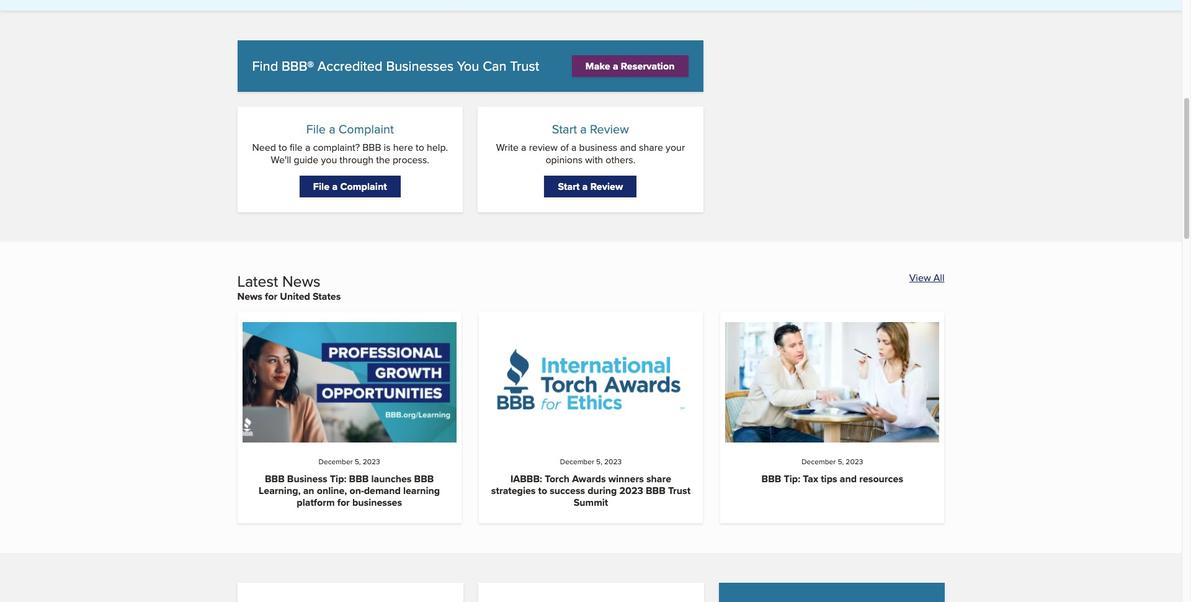 Task type: locate. For each thing, give the bounding box(es) containing it.
to
[[279, 140, 287, 155], [416, 140, 424, 155], [538, 483, 547, 498]]

complaint up is
[[339, 120, 394, 138]]

2 5, from the left
[[596, 456, 603, 467]]

1 vertical spatial file
[[313, 179, 330, 193]]

0 horizontal spatial december
[[319, 456, 353, 467]]

bbb right 'winners'
[[646, 483, 666, 498]]

review
[[529, 140, 558, 155]]

complaint for file a complaint
[[340, 179, 387, 193]]

resources
[[860, 472, 904, 486]]

review up business on the top of page
[[590, 120, 629, 138]]

iabbb:
[[511, 472, 542, 486]]

for right platform
[[337, 495, 350, 510]]

2023 up launches at the bottom left of page
[[363, 456, 380, 467]]

to left the success
[[538, 483, 547, 498]]

0 horizontal spatial to
[[279, 140, 287, 155]]

2023 up 'bbb tip: tax tips and resources' link
[[846, 456, 864, 467]]

1 vertical spatial and
[[840, 472, 857, 486]]

2 horizontal spatial december
[[802, 456, 836, 467]]

for inside 'bbb business tip: bbb launches bbb learning, an online, on-demand learning platform for businesses'
[[337, 495, 350, 510]]

tip:
[[330, 472, 347, 486], [784, 472, 801, 486]]

bbb tip: tax tips and resources link
[[762, 472, 904, 486]]

a up complaint?
[[329, 120, 336, 138]]

5, up on-
[[355, 456, 361, 467]]

5,
[[355, 456, 361, 467], [596, 456, 603, 467], [838, 456, 844, 467]]

share inside start a review write a review of a business and share your opinions with others.
[[639, 140, 663, 155]]

accredited
[[318, 56, 383, 76]]

file up complaint?
[[306, 120, 326, 138]]

december 5, 2023 up 'bbb business tip: bbb launches bbb learning, an online, on-demand learning platform for businesses'
[[319, 456, 380, 467]]

bbb left is
[[363, 140, 381, 155]]

view
[[910, 271, 931, 285]]

december up awards
[[560, 456, 595, 467]]

bbb left business
[[265, 472, 285, 486]]

complaint for file a complaint need to file a complaint? bbb is here to help. we'll guide you through the process.
[[339, 120, 394, 138]]

0 horizontal spatial trust
[[510, 56, 539, 76]]

the
[[376, 152, 390, 167]]

review down with on the top of the page
[[591, 179, 623, 193]]

tip: left tax
[[784, 472, 801, 486]]

1 horizontal spatial december
[[560, 456, 595, 467]]

start for start a review
[[558, 179, 580, 193]]

5, up awards
[[596, 456, 603, 467]]

2 horizontal spatial december 5, 2023
[[802, 456, 864, 467]]

news left united
[[237, 289, 262, 303]]

start a review link
[[545, 175, 637, 197]]

file down the you
[[313, 179, 330, 193]]

5, for winners
[[596, 456, 603, 467]]

5, up 'bbb tip: tax tips and resources' link
[[838, 456, 844, 467]]

1 horizontal spatial to
[[416, 140, 424, 155]]

december up tax
[[802, 456, 836, 467]]

2023 up 'winners'
[[604, 456, 622, 467]]

opinions
[[546, 152, 583, 167]]

3 december from the left
[[802, 456, 836, 467]]

start a review
[[558, 179, 623, 193]]

demand
[[364, 483, 401, 498]]

0 vertical spatial and
[[620, 140, 637, 155]]

start
[[552, 120, 577, 138], [558, 179, 580, 193]]

1 horizontal spatial and
[[840, 472, 857, 486]]

december 5, 2023 up awards
[[560, 456, 622, 467]]

1 vertical spatial complaint
[[340, 179, 387, 193]]

1 horizontal spatial trust
[[668, 483, 691, 498]]

review
[[590, 120, 629, 138], [591, 179, 623, 193]]

file for file a complaint need to file a complaint? bbb is here to help. we'll guide you through the process.
[[306, 120, 326, 138]]

0 vertical spatial for
[[265, 289, 278, 303]]

review inside start a review write a review of a business and share your opinions with others.
[[590, 120, 629, 138]]

0 vertical spatial complaint
[[339, 120, 394, 138]]

1 horizontal spatial 5,
[[596, 456, 603, 467]]

a
[[613, 59, 619, 73], [329, 120, 336, 138], [580, 120, 587, 138], [305, 140, 311, 155], [521, 140, 527, 155], [572, 140, 577, 155], [332, 179, 338, 193], [583, 179, 588, 193]]

for left united
[[265, 289, 278, 303]]

and right tips
[[840, 472, 857, 486]]

international torch awards for ethics logo image
[[484, 322, 698, 443]]

trust right 'winners'
[[668, 483, 691, 498]]

1 horizontal spatial december 5, 2023
[[560, 456, 622, 467]]

learning,
[[259, 483, 301, 498]]

news
[[282, 270, 321, 292], [237, 289, 262, 303]]

a up business on the top of page
[[580, 120, 587, 138]]

complaint inside file a complaint need to file a complaint? bbb is here to help. we'll guide you through the process.
[[339, 120, 394, 138]]

professional growth opportunities bbb.org/learning image of woman smiling behind laptop screen image
[[242, 322, 457, 443]]

0 vertical spatial share
[[639, 140, 663, 155]]

is
[[384, 140, 391, 155]]

review for start a review write a review of a business and share your opinions with others.
[[590, 120, 629, 138]]

trust
[[510, 56, 539, 76], [668, 483, 691, 498]]

bbb
[[363, 140, 381, 155], [265, 472, 285, 486], [349, 472, 369, 486], [414, 472, 434, 486], [762, 472, 782, 486], [646, 483, 666, 498]]

0 vertical spatial file
[[306, 120, 326, 138]]

share inside 'iabbb: torch awards winners share strategies to success during 2023 bbb trust summit'
[[647, 472, 672, 486]]

find
[[252, 56, 278, 76]]

file inside file a complaint need to file a complaint? bbb is here to help. we'll guide you through the process.
[[306, 120, 326, 138]]

online,
[[317, 483, 347, 498]]

reservation
[[621, 59, 675, 73]]

start up of on the top left of the page
[[552, 120, 577, 138]]

a right "write"
[[521, 140, 527, 155]]

process.
[[393, 152, 429, 167]]

and right business on the top of page
[[620, 140, 637, 155]]

torch
[[545, 472, 570, 486]]

1 tip: from the left
[[330, 472, 347, 486]]

all
[[934, 271, 945, 285]]

1 december 5, 2023 from the left
[[319, 456, 380, 467]]

share
[[639, 140, 663, 155], [647, 472, 672, 486]]

december 5, 2023
[[319, 456, 380, 467], [560, 456, 622, 467], [802, 456, 864, 467]]

and inside start a review write a review of a business and share your opinions with others.
[[620, 140, 637, 155]]

during
[[588, 483, 617, 498]]

2 december from the left
[[560, 456, 595, 467]]

and
[[620, 140, 637, 155], [840, 472, 857, 486]]

review for start a review
[[591, 179, 623, 193]]

share left your
[[639, 140, 663, 155]]

latest news news for united states
[[237, 270, 341, 303]]

december up online,
[[319, 456, 353, 467]]

complaint
[[339, 120, 394, 138], [340, 179, 387, 193]]

tip: left on-
[[330, 472, 347, 486]]

3 5, from the left
[[838, 456, 844, 467]]

0 vertical spatial trust
[[510, 56, 539, 76]]

1 horizontal spatial for
[[337, 495, 350, 510]]

make a reservation link
[[572, 55, 689, 77]]

news right latest
[[282, 270, 321, 292]]

1 vertical spatial share
[[647, 472, 672, 486]]

write
[[496, 140, 519, 155]]

0 horizontal spatial december 5, 2023
[[319, 456, 380, 467]]

for
[[265, 289, 278, 303], [337, 495, 350, 510]]

strategies
[[491, 483, 536, 498]]

1 vertical spatial start
[[558, 179, 580, 193]]

3 december 5, 2023 from the left
[[802, 456, 864, 467]]

2 tip: from the left
[[784, 472, 801, 486]]

1 vertical spatial for
[[337, 495, 350, 510]]

make
[[586, 59, 611, 73]]

2 december 5, 2023 from the left
[[560, 456, 622, 467]]

start inside start a review write a review of a business and share your opinions with others.
[[552, 120, 577, 138]]

2 horizontal spatial to
[[538, 483, 547, 498]]

0 horizontal spatial 5,
[[355, 456, 361, 467]]

start down the opinions
[[558, 179, 580, 193]]

december
[[319, 456, 353, 467], [560, 456, 595, 467], [802, 456, 836, 467]]

december 5, 2023 for bbb
[[319, 456, 380, 467]]

0 vertical spatial review
[[590, 120, 629, 138]]

1 december from the left
[[319, 456, 353, 467]]

december for awards
[[560, 456, 595, 467]]

1 vertical spatial review
[[591, 179, 623, 193]]

iabbb: torch awards winners share strategies to success during 2023 bbb trust summit
[[491, 472, 691, 510]]

0 vertical spatial start
[[552, 120, 577, 138]]

to left the file
[[279, 140, 287, 155]]

2023 for bbb
[[363, 456, 380, 467]]

others.
[[606, 152, 636, 167]]

tip: inside 'bbb business tip: bbb launches bbb learning, an online, on-demand learning platform for businesses'
[[330, 472, 347, 486]]

file
[[306, 120, 326, 138], [313, 179, 330, 193]]

complaint down through at the left top
[[340, 179, 387, 193]]

1 horizontal spatial tip:
[[784, 472, 801, 486]]

trust right can on the top of page
[[510, 56, 539, 76]]

1 5, from the left
[[355, 456, 361, 467]]

0 horizontal spatial tip:
[[330, 472, 347, 486]]

2 horizontal spatial 5,
[[838, 456, 844, 467]]

you
[[321, 152, 337, 167]]

1 vertical spatial trust
[[668, 483, 691, 498]]

0 horizontal spatial for
[[265, 289, 278, 303]]

businesses
[[352, 495, 402, 510]]

2023 right during
[[620, 483, 644, 498]]

bbb right launches at the bottom left of page
[[414, 472, 434, 486]]

0 horizontal spatial and
[[620, 140, 637, 155]]

share right 'winners'
[[647, 472, 672, 486]]

december 5, 2023 up 'bbb tip: tax tips and resources' link
[[802, 456, 864, 467]]

start a review write a review of a business and share your opinions with others.
[[496, 120, 685, 167]]

a down the you
[[332, 179, 338, 193]]

december 5, 2023 for tips
[[802, 456, 864, 467]]

to right here
[[416, 140, 424, 155]]

2023
[[363, 456, 380, 467], [604, 456, 622, 467], [846, 456, 864, 467], [620, 483, 644, 498]]



Task type: describe. For each thing, give the bounding box(es) containing it.
awards
[[572, 472, 606, 486]]

december for tip:
[[319, 456, 353, 467]]

business
[[287, 472, 328, 486]]

through
[[340, 152, 374, 167]]

businesses
[[386, 56, 454, 76]]

here
[[393, 140, 413, 155]]

0 horizontal spatial news
[[237, 289, 262, 303]]

an
[[303, 483, 314, 498]]

1 horizontal spatial news
[[282, 270, 321, 292]]

bbb left tax
[[762, 472, 782, 486]]

iabbb: torch awards winners share strategies to success during 2023 bbb trust summit link
[[491, 472, 691, 510]]

bbb inside file a complaint need to file a complaint? bbb is here to help. we'll guide you through the process.
[[363, 140, 381, 155]]

can
[[483, 56, 507, 76]]

learning
[[403, 483, 440, 498]]

with
[[585, 152, 603, 167]]

you
[[457, 56, 479, 76]]

view all
[[910, 271, 945, 285]]

5, for bbb
[[355, 456, 361, 467]]

success
[[550, 483, 585, 498]]

business
[[579, 140, 618, 155]]

for inside "latest news news for united states"
[[265, 289, 278, 303]]

december for tax
[[802, 456, 836, 467]]

launches
[[371, 472, 412, 486]]

file a complaint need to file a complaint? bbb is here to help. we'll guide you through the process.
[[252, 120, 448, 167]]

file a complaint
[[313, 179, 387, 193]]

a down with on the top of the page
[[583, 179, 588, 193]]

need
[[252, 140, 276, 155]]

2023 for winners
[[604, 456, 622, 467]]

find bbb® accredited businesses you can trust
[[252, 56, 539, 76]]

bbb business tip: bbb launches bbb learning, an online, on-demand learning platform for businesses link
[[259, 472, 440, 510]]

bbb inside 'iabbb: torch awards winners share strategies to success during 2023 bbb trust summit'
[[646, 483, 666, 498]]

a right the file
[[305, 140, 311, 155]]

bbb®
[[282, 56, 314, 76]]

help.
[[427, 140, 448, 155]]

make a reservation
[[586, 59, 675, 73]]

5, for tips
[[838, 456, 844, 467]]

platform
[[297, 495, 335, 510]]

we'll
[[271, 152, 291, 167]]

trust inside 'iabbb: torch awards winners share strategies to success during 2023 bbb trust summit'
[[668, 483, 691, 498]]

winners
[[609, 472, 644, 486]]

states
[[313, 289, 341, 303]]

bbb tip: tax tips and resources
[[762, 472, 904, 486]]

your
[[666, 140, 685, 155]]

2023 inside 'iabbb: torch awards winners share strategies to success during 2023 bbb trust summit'
[[620, 483, 644, 498]]

bbb business tip: bbb launches bbb learning, an online, on-demand learning platform for businesses
[[259, 472, 440, 510]]

on-
[[350, 483, 364, 498]]

2023 for tips
[[846, 456, 864, 467]]

guide
[[294, 152, 319, 167]]

start for start a review write a review of a business and share your opinions with others.
[[552, 120, 577, 138]]

file a complaint link
[[300, 175, 401, 197]]

tips
[[821, 472, 838, 486]]

of
[[561, 140, 569, 155]]

a right make
[[613, 59, 619, 73]]

to inside 'iabbb: torch awards winners share strategies to success during 2023 bbb trust summit'
[[538, 483, 547, 498]]

latest
[[237, 270, 278, 292]]

tax
[[803, 472, 819, 486]]

bbb right online,
[[349, 472, 369, 486]]

view all link
[[910, 271, 945, 285]]

file
[[290, 140, 303, 155]]

december 5, 2023 for winners
[[560, 456, 622, 467]]

summit
[[574, 495, 608, 510]]

a right of on the top left of the page
[[572, 140, 577, 155]]

complaint?
[[313, 140, 360, 155]]

united
[[280, 289, 310, 303]]

file for file a complaint
[[313, 179, 330, 193]]



Task type: vqa. For each thing, say whether or not it's contained in the screenshot.
content on the left bottom
no



